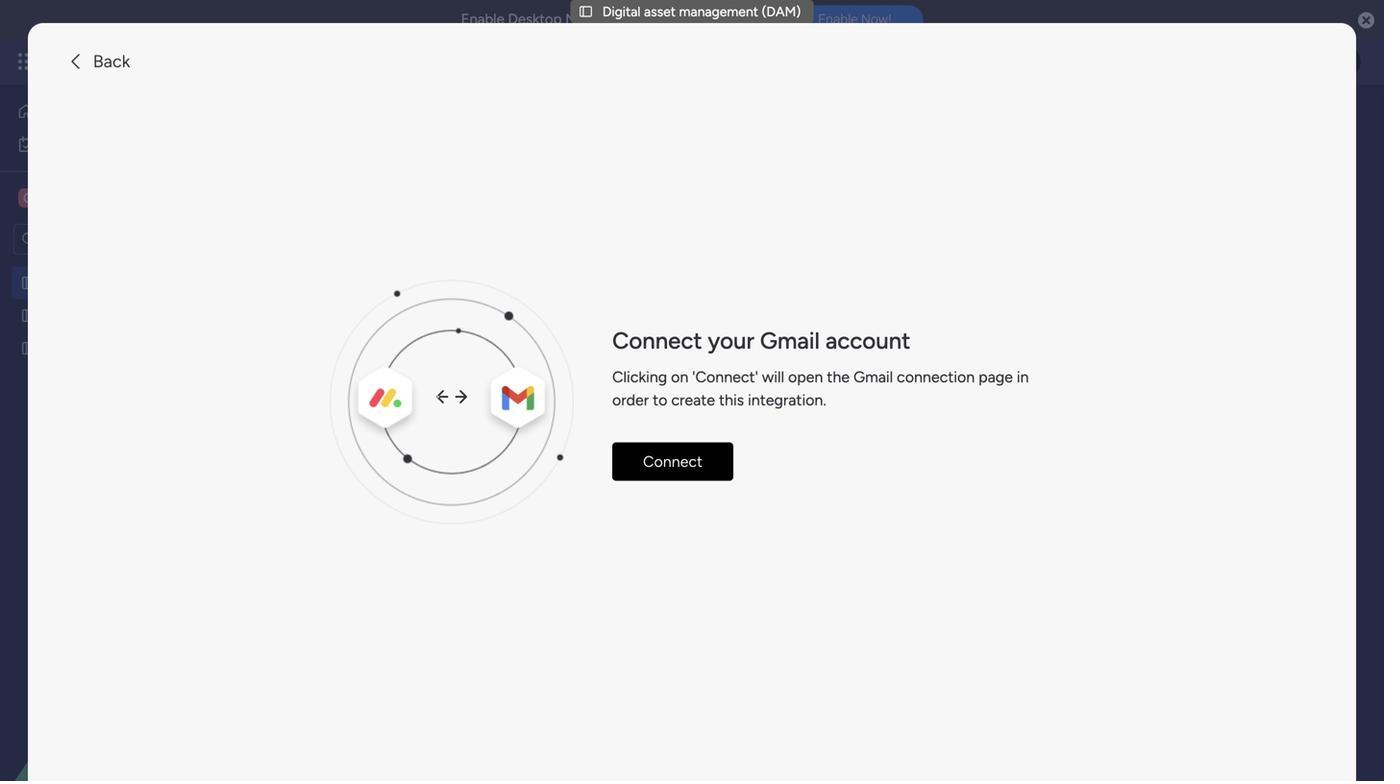 Task type: locate. For each thing, give the bounding box(es) containing it.
will
[[762, 368, 784, 386]]

w10
[[710, 375, 731, 388]]

1 public board image from the top
[[20, 274, 38, 292]]

open
[[788, 368, 823, 386]]

dapulse close image
[[1358, 11, 1375, 31]]

0 horizontal spatial 4
[[549, 367, 557, 381]]

enable
[[461, 11, 504, 28], [818, 11, 858, 27]]

enable inside button
[[818, 11, 858, 27]]

connect for connect
[[643, 453, 703, 471]]

w9   feb 26 - 3
[[588, 375, 654, 388]]

'connect'
[[692, 368, 758, 386]]

john smith image
[[1330, 46, 1361, 77]]

connect for connect your gmail account
[[612, 327, 702, 355]]

connection
[[897, 368, 975, 386]]

w8
[[481, 375, 498, 388]]

2 vertical spatial public board image
[[20, 339, 38, 358]]

connect
[[612, 327, 702, 355], [643, 453, 703, 471]]

- right 12
[[399, 375, 403, 388]]

2 - from the left
[[513, 375, 518, 388]]

12
[[386, 375, 396, 388]]

0 vertical spatial connect
[[612, 327, 702, 355]]

gmail right the on the top
[[854, 368, 893, 386]]

account
[[826, 327, 911, 355]]

- left 3
[[641, 375, 646, 388]]

connect up clicking
[[612, 327, 702, 355]]

1 vertical spatial gmail
[[854, 368, 893, 386]]

4
[[549, 367, 557, 381], [734, 375, 740, 388]]

workspace image
[[18, 187, 37, 209]]

connect down to
[[643, 453, 703, 471]]

19
[[500, 375, 511, 388]]

option
[[0, 266, 245, 270]]

- left 10
[[743, 375, 747, 388]]

1 vertical spatial public board image
[[20, 307, 38, 325]]

digital
[[602, 3, 641, 20]]

enable left desktop
[[461, 11, 504, 28]]

w8   19 - 25
[[481, 375, 532, 388]]

desktop
[[508, 11, 562, 28]]

1 enable from the left
[[461, 11, 504, 28]]

enable left now!
[[818, 11, 858, 27]]

connect your gmail account
[[612, 327, 911, 355]]

3
[[648, 375, 654, 388]]

on
[[653, 11, 672, 28]]

gmail
[[760, 327, 820, 355], [854, 368, 893, 386]]

to
[[653, 391, 668, 409]]

4 right 25
[[549, 367, 557, 381]]

the
[[827, 368, 850, 386]]

1 vertical spatial connect
[[643, 453, 703, 471]]

connect image
[[330, 280, 574, 524]]

list box
[[0, 263, 245, 624]]

clicking on 'connect' will open the gmail connection page in order to create this integration.
[[612, 368, 1029, 409]]

connect inside button
[[643, 453, 703, 471]]

gmail inside clicking on 'connect' will open the gmail connection page in order to create this integration.
[[854, 368, 893, 386]]

february
[[347, 342, 402, 359]]

c button
[[13, 182, 187, 214]]

1 horizontal spatial gmail
[[854, 368, 893, 386]]

c
[[23, 190, 33, 206]]

v2 v sign image
[[498, 342, 514, 365]]

0 vertical spatial public board image
[[20, 274, 38, 292]]

enable desktop notifications on this computer
[[461, 11, 771, 28]]

public board image
[[20, 274, 38, 292], [20, 307, 38, 325], [20, 339, 38, 358]]

2 enable from the left
[[818, 11, 858, 27]]

digital asset management (dam)
[[602, 3, 801, 20]]

gmail up open
[[760, 327, 820, 355]]

4 - from the left
[[743, 375, 747, 388]]

1 horizontal spatial 4
[[734, 375, 740, 388]]

4 right w10
[[734, 375, 740, 388]]

clicking
[[612, 368, 667, 386]]

0 horizontal spatial gmail
[[760, 327, 820, 355]]

unassigned
[[365, 339, 436, 356]]

- right 19
[[513, 375, 518, 388]]

1 horizontal spatial enable
[[818, 11, 858, 27]]

18
[[406, 375, 417, 388]]

back button
[[58, 46, 138, 77]]

0 horizontal spatial enable
[[461, 11, 504, 28]]

asset
[[644, 3, 676, 20]]

-
[[399, 375, 403, 388], [513, 375, 518, 388], [641, 375, 646, 388], [743, 375, 747, 388]]

1 - from the left
[[399, 375, 403, 388]]



Task type: vqa. For each thing, say whether or not it's contained in the screenshot.
enable
yes



Task type: describe. For each thing, give the bounding box(es) containing it.
25
[[520, 375, 532, 388]]

now!
[[861, 11, 891, 27]]

0 vertical spatial gmail
[[760, 327, 820, 355]]

26
[[627, 375, 639, 388]]

2 public board image from the top
[[20, 307, 38, 325]]

10
[[750, 375, 761, 388]]

this
[[719, 391, 744, 409]]

this
[[676, 11, 702, 28]]

create
[[671, 391, 715, 409]]

lottie animation image
[[0, 587, 245, 781]]

integration.
[[748, 391, 826, 409]]

- for w7   12 - 18
[[399, 375, 403, 388]]

w7
[[368, 375, 383, 388]]

feb
[[607, 375, 624, 388]]

in
[[1017, 368, 1029, 386]]

- for w10   4 - 10
[[743, 375, 747, 388]]

notifications
[[565, 11, 649, 28]]

back
[[93, 51, 130, 71]]

enable now! button
[[786, 5, 923, 34]]

monday button
[[50, 37, 306, 87]]

your
[[708, 327, 754, 355]]

february 2024
[[347, 342, 438, 359]]

w9
[[588, 375, 604, 388]]

w7   12 - 18
[[368, 375, 417, 388]]

enable for enable now!
[[818, 11, 858, 27]]

3 public board image from the top
[[20, 339, 38, 358]]

page
[[979, 368, 1013, 386]]

enable for enable desktop notifications on this computer
[[461, 11, 504, 28]]

w10   4 - 10
[[710, 375, 761, 388]]

3 - from the left
[[641, 375, 646, 388]]

- for w8   19 - 25
[[513, 375, 518, 388]]

on
[[671, 368, 689, 386]]

enable now!
[[818, 11, 891, 27]]

order
[[612, 391, 649, 409]]

connect button
[[612, 443, 734, 481]]

computer
[[705, 11, 771, 28]]

workload
[[319, 298, 404, 323]]

Workload field
[[314, 298, 408, 323]]

monday
[[86, 50, 151, 72]]

lottie animation element
[[0, 587, 245, 781]]

select product image
[[17, 52, 37, 71]]

management
[[679, 3, 758, 20]]

(dam)
[[762, 3, 801, 20]]

2024
[[406, 342, 438, 359]]



